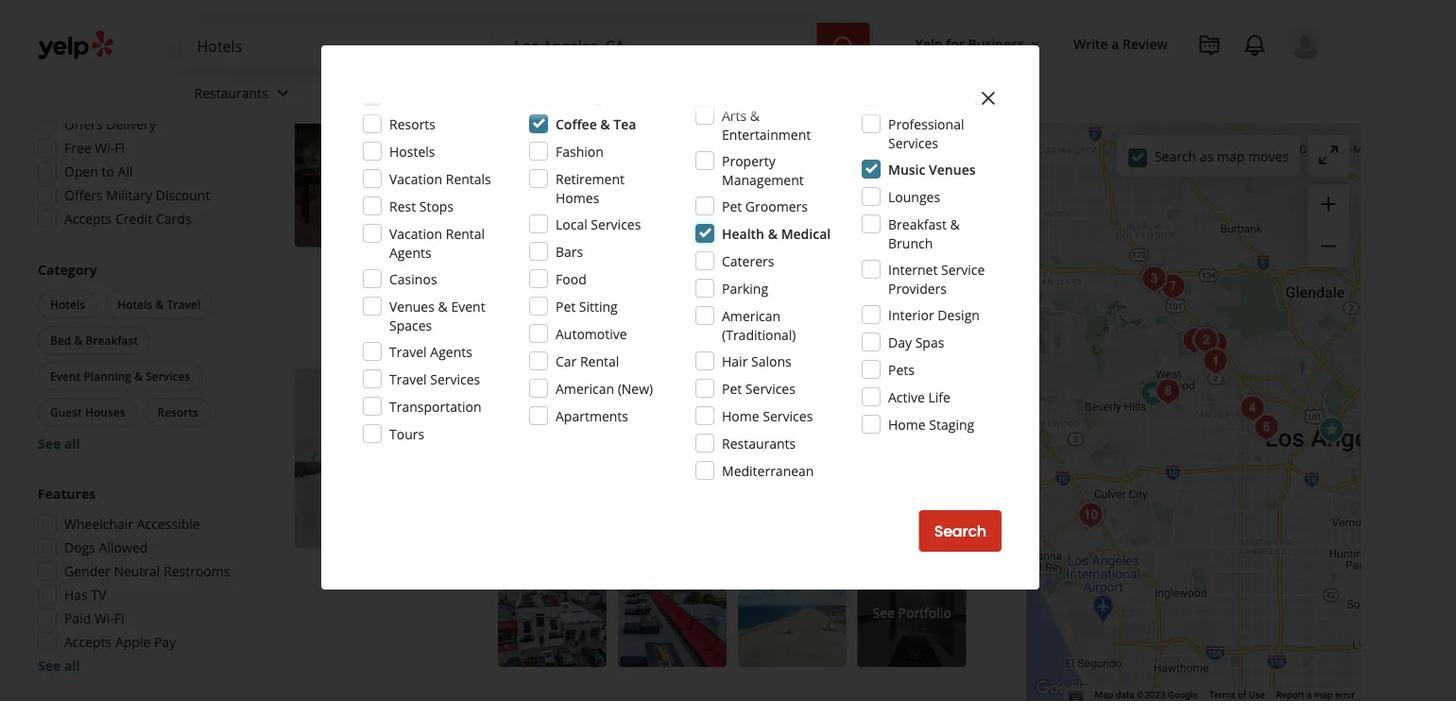 Task type: locate. For each thing, give the bounding box(es) containing it.
0 vertical spatial search
[[1155, 147, 1196, 165]]

travel inside button
[[167, 297, 200, 312]]

2 horizontal spatial of
[[1238, 689, 1247, 701]]

0 vertical spatial angeles
[[795, 67, 869, 93]]

0 horizontal spatial open
[[64, 163, 98, 180]]

& inside breakfast & brunch
[[950, 215, 960, 233]]

little down the downtown,
[[519, 248, 549, 266]]

map for moves
[[1217, 147, 1245, 165]]

1 vertical spatial american
[[556, 379, 614, 397]]

2 vacation from the top
[[389, 224, 442, 242]]

hotel normandie image
[[1233, 390, 1271, 428]]

map region
[[1010, 18, 1456, 701]]

restaurants
[[194, 84, 268, 102], [722, 434, 796, 452]]

see all button
[[38, 435, 80, 453], [38, 657, 80, 675]]

1 horizontal spatial doubletree
[[722, 210, 794, 228]]

(590 reviews) link
[[630, 123, 711, 143]]

the aster image
[[1197, 326, 1234, 363]]

bars
[[556, 242, 583, 260]]

& inside arts & entertainment
[[750, 106, 760, 124]]

all for features
[[64, 657, 80, 675]]

0 vertical spatial by
[[612, 67, 634, 93]]

services down salons
[[745, 379, 795, 397]]

angeles up located
[[881, 210, 929, 228]]

home services down results
[[325, 84, 416, 102]]

2 slideshow element from the top
[[295, 368, 475, 549]]

16 chevron down v2 image
[[1028, 37, 1043, 52]]

map left error on the bottom right of page
[[1314, 689, 1333, 701]]

1 previous image from the top
[[302, 145, 325, 168]]

0 horizontal spatial doubletree
[[498, 67, 607, 93]]

1 vertical spatial home services
[[722, 407, 813, 425]]

1 vertical spatial doubletree
[[722, 210, 794, 228]]

1 vertical spatial by
[[798, 210, 812, 228]]

1 horizontal spatial map
[[1314, 689, 1333, 701]]

services
[[366, 84, 416, 102], [505, 84, 555, 102], [888, 134, 938, 152], [591, 215, 641, 233], [146, 369, 190, 384], [430, 370, 480, 388], [745, 379, 795, 397], [763, 407, 813, 425]]

rental up american (new)
[[580, 352, 619, 370]]

reviews) down doubletree by hilton hotel los angeles downtown 'link' at the top
[[660, 125, 711, 143]]

see all down paid
[[38, 657, 80, 675]]

coffee & tea
[[556, 115, 636, 133]]

pet for pet services
[[722, 379, 742, 397]]

1 vertical spatial previous image
[[302, 447, 325, 470]]

see all button for features
[[38, 657, 80, 675]]

0 vertical spatial wi-
[[95, 139, 115, 157]]

tokyo down "2.9"
[[583, 155, 620, 173]]

accepts down paid wi-fi
[[64, 633, 112, 651]]

offers up free
[[64, 115, 103, 133]]

all down guest
[[64, 435, 80, 453]]

1 horizontal spatial hilton
[[816, 210, 853, 228]]

home services link
[[310, 68, 457, 123]]

previous image for doubletree by hilton hotel los angeles downtown
[[302, 145, 325, 168]]

angeles
[[795, 67, 869, 93], [881, 210, 929, 228]]

1 vertical spatial travel
[[389, 343, 427, 360]]

hotels up open all day
[[502, 155, 538, 171]]

providers
[[888, 279, 947, 297]]

property
[[722, 152, 776, 170]]

1 vertical spatial breakfast
[[85, 333, 138, 348]]

see all button down guest
[[38, 435, 80, 453]]

sw beach hotel image
[[295, 368, 475, 549]]

4.7 star rating image
[[498, 400, 600, 419]]

short stories hotel image
[[1149, 373, 1187, 411]]

features
[[38, 485, 96, 503]]

of left la
[[648, 210, 661, 228]]

see all button for category
[[38, 435, 80, 453]]

1 vertical spatial vacation
[[389, 224, 442, 242]]

venues inside venues & event spaces
[[389, 297, 435, 315]]

view
[[849, 291, 884, 312]]

1 horizontal spatial in
[[924, 229, 935, 247]]

1 vertical spatial venues
[[389, 297, 435, 315]]

vacation for vacation rental agents
[[389, 224, 442, 242]]

by inside "experience the best of la at the doubletree by hilton los angeles downtown, a full-service hotel in the heart of downtown. located in little tokyo and just a few blocks from the…"
[[798, 210, 812, 228]]

1 horizontal spatial resorts
[[389, 115, 436, 133]]

doubletree by hilton hotel los angeles downtown image
[[295, 67, 475, 247]]

wi- up "to"
[[95, 139, 115, 157]]

1 horizontal spatial venues
[[929, 160, 976, 178]]

resorts down event planning & services button
[[157, 404, 198, 420]]

& up the event planning & services
[[155, 297, 164, 312]]

& right arts
[[750, 106, 760, 124]]

0 horizontal spatial by
[[612, 67, 634, 93]]

0 horizontal spatial the
[[595, 210, 615, 228]]

0 horizontal spatial home services
[[325, 84, 416, 102]]

1 vertical spatial pet
[[556, 297, 576, 315]]

open down the hotels "link"
[[498, 183, 533, 201]]

hotel inside the doubletree by hilton hotel los angeles downtown
[[703, 67, 754, 93]]

el royale hotel studio city image
[[1135, 260, 1173, 298]]

tokyo
[[583, 155, 620, 173], [552, 248, 589, 266]]

delivery
[[106, 115, 156, 133]]

doubletree up downtown
[[498, 67, 607, 93]]

zoom out image
[[1317, 235, 1340, 257]]

0 horizontal spatial hilton
[[639, 67, 698, 93]]

medical
[[781, 224, 831, 242]]

0 vertical spatial open
[[64, 163, 98, 180]]

business categories element
[[179, 68, 1323, 123]]

pet
[[722, 197, 742, 215], [556, 297, 576, 315], [722, 379, 742, 397]]

angeles inside "experience the best of la at the doubletree by hilton los angeles downtown, a full-service hotel in the heart of downtown. located in little tokyo and just a few blocks from the…"
[[881, 210, 929, 228]]

hampton inn & suites los angeles/hollywood image
[[1197, 343, 1234, 380]]

services down pet services
[[763, 407, 813, 425]]

hilton up downtown.
[[816, 210, 853, 228]]

2 see all from the top
[[38, 657, 80, 675]]

1 horizontal spatial hotel
[[703, 67, 754, 93]]

hotel
[[673, 229, 705, 247]]

0 vertical spatial travel
[[167, 297, 200, 312]]

services up "resorts" button
[[146, 369, 190, 384]]

16 info v2 image
[[416, 17, 431, 32]]

tokyo up food
[[552, 248, 589, 266]]

search up portfolio
[[934, 521, 986, 542]]

home services down pet services
[[722, 407, 813, 425]]

the right at
[[698, 210, 718, 228]]

los inside "experience the best of la at the doubletree by hilton los angeles downtown, a full-service hotel in the heart of downtown. located in little tokyo and just a few blocks from the…"
[[856, 210, 878, 228]]

open down free
[[64, 163, 98, 180]]

see all for category
[[38, 435, 80, 453]]

vacation inside vacation rental agents
[[389, 224, 442, 242]]

0 horizontal spatial angeles
[[795, 67, 869, 93]]

little
[[549, 155, 580, 173], [519, 248, 549, 266]]

travel down "cards"
[[167, 297, 200, 312]]

accepts
[[64, 210, 112, 228], [64, 633, 112, 651]]

the up from
[[723, 229, 743, 247]]

0 vertical spatial restaurants
[[194, 84, 268, 102]]

open
[[64, 163, 98, 180], [498, 183, 533, 201]]

in right located
[[924, 229, 935, 247]]

hotel up 4.7 link
[[594, 368, 645, 394]]

hotels button down category on the top left of the page
[[38, 291, 97, 319]]

a
[[1112, 34, 1119, 52], [593, 229, 600, 247], [646, 248, 653, 266], [1307, 689, 1312, 701]]

1 horizontal spatial restaurants
[[722, 434, 796, 452]]

american inside american (traditional)
[[722, 307, 781, 325]]

dogs allowed
[[64, 539, 148, 557]]

venues down professional services
[[929, 160, 976, 178]]

open inside group
[[64, 163, 98, 180]]

group containing suggested
[[32, 61, 234, 234]]

None search field
[[182, 23, 874, 68]]

the prospect hollywood image
[[1187, 322, 1225, 360]]

1 vertical spatial angeles
[[881, 210, 929, 228]]

(590 reviews)
[[630, 125, 711, 143]]

0 vertical spatial event
[[451, 297, 485, 315]]

services up transportation
[[430, 370, 480, 388]]

home up professional
[[888, 87, 926, 105]]

home inside business categories element
[[325, 84, 362, 102]]

villa brasil motel image
[[1072, 497, 1110, 534], [1072, 497, 1110, 534]]

$$$$
[[194, 4, 220, 19]]

slideshow element
[[295, 67, 475, 247], [295, 368, 475, 549]]

see all for features
[[38, 657, 80, 675]]

los up located
[[856, 210, 878, 228]]

1 vertical spatial restaurants
[[722, 434, 796, 452]]

& up the service
[[950, 215, 960, 233]]

event up guest
[[50, 369, 81, 384]]

& for coffee
[[600, 115, 610, 133]]

pay
[[154, 633, 176, 651]]

& up the…"
[[768, 224, 778, 242]]

0 vertical spatial all
[[537, 183, 553, 201]]

map for error
[[1314, 689, 1333, 701]]

for
[[946, 34, 965, 52]]

of left use
[[1238, 689, 1247, 701]]

& for health
[[768, 224, 778, 242]]

to
[[102, 163, 114, 180]]

2 see all button from the top
[[38, 657, 80, 675]]

beach
[[532, 368, 589, 394]]

los inside the doubletree by hilton hotel los angeles downtown
[[759, 67, 791, 93]]

vacation rentals
[[389, 170, 491, 188]]

local services
[[556, 215, 641, 233]]

los up arts & entertainment
[[759, 67, 791, 93]]

1 horizontal spatial breakfast
[[888, 215, 947, 233]]

0 vertical spatial hotels button
[[498, 154, 542, 173]]

0 vertical spatial offers
[[64, 115, 103, 133]]

report a map error link
[[1276, 689, 1355, 701]]

0 vertical spatial american
[[722, 307, 781, 325]]

0 vertical spatial venues
[[929, 160, 976, 178]]

home right 24 chevron down v2 icon
[[325, 84, 362, 102]]

2 vertical spatial travel
[[389, 370, 427, 388]]

pet down hair
[[722, 379, 742, 397]]

1 horizontal spatial by
[[798, 210, 812, 228]]

active
[[888, 388, 925, 406]]

0 vertical spatial tokyo
[[583, 155, 620, 173]]

1 horizontal spatial of
[[783, 229, 796, 247]]

travel
[[167, 297, 200, 312], [389, 343, 427, 360], [389, 370, 427, 388]]

1 horizontal spatial american
[[722, 307, 781, 325]]

hotels down 4.7 star rating image
[[502, 430, 538, 445]]

by right 'massage' at the top left
[[612, 67, 634, 93]]

1 vertical spatial see all button
[[38, 657, 80, 675]]

1 vertical spatial hilton
[[816, 210, 853, 228]]

0 vertical spatial vacation
[[389, 170, 442, 188]]

write a review link
[[1066, 26, 1175, 60]]

1 vertical spatial rental
[[580, 352, 619, 370]]

doubletree by hilton hotel los angeles downtown
[[498, 67, 869, 119]]

1 vertical spatial accepts
[[64, 633, 112, 651]]

0 vertical spatial doubletree
[[498, 67, 607, 93]]

0 vertical spatial slideshow element
[[295, 67, 475, 247]]

see all down guest
[[38, 435, 80, 453]]

previous image for sw beach hotel
[[302, 447, 325, 470]]

services inside "link"
[[505, 84, 555, 102]]

little up day on the top of the page
[[549, 155, 580, 173]]

2 offers from the top
[[64, 186, 103, 204]]

hotels button up open all day
[[498, 154, 542, 173]]

map
[[1095, 689, 1113, 701]]

rental inside vacation rental agents
[[446, 224, 485, 242]]

terms of use link
[[1209, 689, 1265, 701]]

1 vertical spatial see all
[[38, 657, 80, 675]]

services down professional
[[888, 134, 938, 152]]

1 vertical spatial resorts
[[157, 404, 198, 420]]

home services inside 'search' dialog
[[722, 407, 813, 425]]

accepts left credit on the left
[[64, 210, 112, 228]]

suggested
[[38, 61, 105, 79]]

pet down food
[[556, 297, 576, 315]]

1 vertical spatial wi-
[[94, 609, 114, 627]]

1 see all button from the top
[[38, 435, 80, 453]]

tokyo inside "experience the best of la at the doubletree by hilton los angeles downtown, a full-service hotel in the heart of downtown. located in little tokyo and just a few blocks from the…"
[[552, 248, 589, 266]]

hotels down category on the top left of the page
[[50, 297, 85, 312]]

reviews) right (24
[[653, 399, 703, 417]]

fi up all
[[115, 139, 125, 157]]

resorts inside 'search' dialog
[[389, 115, 436, 133]]

search left as
[[1155, 147, 1196, 165]]

located
[[872, 229, 920, 247]]

restaurants up 'mediterranean'
[[722, 434, 796, 452]]

accepts for paid
[[64, 633, 112, 651]]

1 vertical spatial little
[[519, 248, 549, 266]]

0 horizontal spatial breakfast
[[85, 333, 138, 348]]

angeles down search icon
[[795, 67, 869, 93]]

car
[[556, 352, 577, 370]]

fi up 'accepts apple pay'
[[114, 609, 124, 627]]

& up the travel agents
[[438, 297, 448, 315]]

2 previous image from the top
[[302, 447, 325, 470]]

0 vertical spatial reviews)
[[660, 125, 711, 143]]

business
[[968, 34, 1024, 52]]

doubletree by hilton hotel los angeles downtown link
[[498, 67, 869, 119]]

palihouse lobby lounge café & bar image
[[1134, 375, 1172, 412]]

los
[[759, 67, 791, 93], [856, 210, 878, 228]]

0 vertical spatial los
[[759, 67, 791, 93]]

american down car rental
[[556, 379, 614, 397]]

by
[[612, 67, 634, 93], [798, 210, 812, 228]]

all down paid
[[64, 657, 80, 675]]

search button
[[919, 510, 1002, 552]]

services right auto
[[505, 84, 555, 102]]

1 vertical spatial reviews)
[[653, 399, 703, 417]]

american
[[722, 307, 781, 325], [556, 379, 614, 397]]

report
[[1276, 689, 1304, 701]]

vacation down the 'rest stops'
[[389, 224, 442, 242]]

fi
[[115, 139, 125, 157], [114, 609, 124, 627]]

hotels button down 4.7 star rating image
[[498, 428, 542, 447]]

moves
[[1248, 147, 1289, 165]]

doubletree inside "experience the best of la at the doubletree by hilton los angeles downtown, a full-service hotel in the heart of downtown. located in little tokyo and just a few blocks from the…"
[[722, 210, 794, 228]]

reviews) for hilton
[[660, 125, 711, 143]]

hotels & travel button
[[105, 291, 213, 319]]

hotels inside "link"
[[502, 155, 538, 171]]

american for american (new)
[[556, 379, 614, 397]]

map right as
[[1217, 147, 1245, 165]]

event planning & services
[[50, 369, 190, 384]]

1 horizontal spatial event
[[451, 297, 485, 315]]

breakfast up planning
[[85, 333, 138, 348]]

wheelchair
[[64, 515, 133, 533]]

home down pet services
[[722, 407, 759, 425]]

of up the…"
[[783, 229, 796, 247]]

1 slideshow element from the top
[[295, 67, 475, 247]]

map data ©2023 google
[[1095, 689, 1198, 701]]

0 vertical spatial rental
[[446, 224, 485, 242]]

hilton inside "experience the best of la at the doubletree by hilton los angeles downtown, a full-service hotel in the heart of downtown. located in little tokyo and just a few blocks from the…"
[[816, 210, 853, 228]]

interior
[[888, 306, 934, 324]]

error
[[1335, 689, 1355, 701]]

hotel up arts
[[703, 67, 754, 93]]

from
[[725, 248, 755, 266]]

1 vertical spatial offers
[[64, 186, 103, 204]]

search inside button
[[934, 521, 986, 542]]

breakfast up brunch
[[888, 215, 947, 233]]

venues up 'spaces'
[[389, 297, 435, 315]]

0 vertical spatial see all
[[38, 435, 80, 453]]

see all button down paid
[[38, 657, 80, 675]]

2.9 star rating image
[[498, 125, 600, 144]]

health
[[722, 224, 764, 242]]

1 horizontal spatial search
[[1155, 147, 1196, 165]]

vacation down hostels
[[389, 170, 442, 188]]

breakfast inside button
[[85, 333, 138, 348]]

1 accepts from the top
[[64, 210, 112, 228]]

accessible
[[137, 515, 200, 533]]

1 vertical spatial slideshow element
[[295, 368, 475, 549]]

service
[[627, 229, 670, 247]]

little inside "experience the best of la at the doubletree by hilton los angeles downtown, a full-service hotel in the heart of downtown. located in little tokyo and just a few blocks from the…"
[[519, 248, 549, 266]]

0 vertical spatial agents
[[389, 243, 431, 261]]

doubletree up heart
[[722, 210, 794, 228]]

open for open to all
[[64, 163, 98, 180]]

0 horizontal spatial restaurants
[[194, 84, 268, 102]]

1 vertical spatial of
[[783, 229, 796, 247]]

doubletree by hilton hotel los angeles downtown image
[[1313, 412, 1351, 449]]

0 horizontal spatial of
[[648, 210, 661, 228]]

1 vertical spatial tokyo
[[552, 248, 589, 266]]

music
[[888, 160, 926, 178]]

rental
[[446, 224, 485, 242], [580, 352, 619, 370]]

arts
[[722, 106, 747, 124]]

& inside venues & event spaces
[[438, 297, 448, 315]]

1 horizontal spatial home services
[[722, 407, 813, 425]]

food
[[556, 270, 587, 288]]

1 vertical spatial all
[[64, 435, 80, 453]]

agents up casinos
[[389, 243, 431, 261]]

slideshow element for doubletree by hilton hotel los angeles downtown
[[295, 67, 475, 247]]

arts & entertainment
[[722, 106, 811, 143]]

previous image
[[302, 145, 325, 168], [302, 447, 325, 470]]

guest houses
[[50, 404, 125, 420]]

0 vertical spatial pet
[[722, 197, 742, 215]]

american up (traditional) on the top of page
[[722, 307, 781, 325]]

paid
[[64, 609, 91, 627]]

0 vertical spatial see all button
[[38, 435, 80, 453]]

hair
[[722, 352, 748, 370]]

1 vertical spatial open
[[498, 183, 533, 201]]

restaurants left 24 chevron down v2 icon
[[194, 84, 268, 102]]

in up blocks
[[708, 229, 720, 247]]

1 vertical spatial map
[[1314, 689, 1333, 701]]

0 vertical spatial home services
[[325, 84, 416, 102]]

user actions element
[[900, 24, 1349, 140]]

0 vertical spatial resorts
[[389, 115, 436, 133]]

close image
[[977, 87, 1000, 110]]

hilton up (590 reviews) link
[[639, 67, 698, 93]]

group
[[32, 61, 234, 234], [1308, 184, 1349, 267], [34, 260, 234, 453], [32, 484, 234, 675]]

event up the travel agents
[[451, 297, 485, 315]]

map
[[1217, 147, 1245, 165], [1314, 689, 1333, 701]]

offers down open to all
[[64, 186, 103, 204]]

restaurants link
[[179, 68, 310, 123]]

2 accepts from the top
[[64, 633, 112, 651]]

all left day on the top of the page
[[537, 183, 553, 201]]

hostels
[[389, 142, 435, 160]]

0 horizontal spatial venues
[[389, 297, 435, 315]]

rental down stops at the left of page
[[446, 224, 485, 242]]

home services
[[325, 84, 416, 102], [722, 407, 813, 425]]

terms
[[1209, 689, 1236, 701]]

1 vertical spatial hotels button
[[38, 291, 97, 319]]

gender
[[64, 562, 110, 580]]

use
[[1249, 689, 1265, 701]]

& right bed
[[74, 333, 83, 348]]

breakfast & brunch
[[888, 215, 960, 252]]

by up downtown.
[[798, 210, 812, 228]]

travel down the travel agents
[[389, 370, 427, 388]]

1 offers from the top
[[64, 115, 103, 133]]

restaurants inside 'search' dialog
[[722, 434, 796, 452]]

1 vertical spatial agents
[[430, 343, 472, 360]]

0 vertical spatial accepts
[[64, 210, 112, 228]]

1 see all from the top
[[38, 435, 80, 453]]

auto services
[[472, 84, 555, 102]]

1 vertical spatial fi
[[114, 609, 124, 627]]

24 chevron down v2 image
[[272, 82, 295, 104]]

& left tea
[[600, 115, 610, 133]]

1 vacation from the top
[[389, 170, 442, 188]]

pet for pet sitting
[[556, 297, 576, 315]]

category
[[38, 261, 97, 279]]

0 horizontal spatial map
[[1217, 147, 1245, 165]]

0 horizontal spatial american
[[556, 379, 614, 397]]

view website
[[849, 291, 948, 312]]

1 vertical spatial event
[[50, 369, 81, 384]]

0 horizontal spatial in
[[708, 229, 720, 247]]

wi- down tv
[[94, 609, 114, 627]]

the up 'full-'
[[595, 210, 615, 228]]

0 vertical spatial of
[[648, 210, 661, 228]]

0 vertical spatial little
[[549, 155, 580, 173]]

hotels up bed & breakfast
[[117, 297, 152, 312]]

0 horizontal spatial search
[[934, 521, 986, 542]]

2 horizontal spatial the
[[723, 229, 743, 247]]

design
[[938, 306, 980, 324]]

1 horizontal spatial rental
[[580, 352, 619, 370]]

travel for travel services
[[389, 370, 427, 388]]

accepts for offers
[[64, 210, 112, 228]]

day
[[888, 333, 912, 351]]

1 vertical spatial see
[[873, 604, 895, 622]]

2 vertical spatial pet
[[722, 379, 742, 397]]



Task type: vqa. For each thing, say whether or not it's contained in the screenshot.
Report a map error
yes



Task type: describe. For each thing, give the bounding box(es) containing it.
auto
[[472, 84, 502, 102]]

brunch
[[888, 234, 933, 252]]

offers for offers military discount
[[64, 186, 103, 204]]

credit
[[115, 210, 152, 228]]

american (traditional)
[[722, 307, 796, 343]]

rest
[[389, 197, 416, 215]]

houses
[[85, 404, 125, 420]]

search image
[[832, 35, 855, 58]]

fi for free wi-fi
[[115, 139, 125, 157]]

a right report
[[1307, 689, 1312, 701]]

professional
[[888, 115, 964, 133]]

expand map image
[[1317, 144, 1340, 166]]

data
[[1116, 689, 1134, 701]]

travel for travel agents
[[389, 343, 427, 360]]

see portfolio link
[[858, 559, 966, 667]]

4.7 link
[[608, 397, 626, 418]]

all for category
[[64, 435, 80, 453]]

new seoul hotel image
[[1248, 409, 1285, 446]]

report a map error
[[1276, 689, 1355, 701]]

guest houses button
[[38, 398, 137, 427]]

0 horizontal spatial hotel
[[594, 368, 645, 394]]

caterers
[[722, 252, 774, 270]]

search for search as map moves
[[1155, 147, 1196, 165]]

a right write
[[1112, 34, 1119, 52]]

group containing features
[[32, 484, 234, 675]]

discount
[[156, 186, 210, 204]]

event inside venues & event spaces
[[451, 297, 485, 315]]

offers military discount
[[64, 186, 210, 204]]

music venues
[[888, 160, 976, 178]]

resorts inside button
[[157, 404, 198, 420]]

automotive
[[556, 325, 627, 343]]

view website link
[[831, 280, 966, 322]]

angeles inside the doubletree by hilton hotel los angeles downtown
[[795, 67, 869, 93]]

little tokyo
[[549, 155, 620, 173]]

sitting
[[579, 297, 618, 315]]

hair salons
[[722, 352, 792, 370]]

& right planning
[[134, 369, 143, 384]]

2.9 link
[[608, 123, 626, 143]]

professional services
[[888, 115, 964, 152]]

agents inside vacation rental agents
[[389, 243, 431, 261]]

(24 reviews) link
[[630, 397, 703, 418]]

(24
[[630, 399, 649, 417]]

2 vertical spatial of
[[1238, 689, 1247, 701]]

spaces
[[389, 316, 432, 334]]

slideshow element for sw beach hotel
[[295, 368, 475, 549]]

full-
[[603, 229, 627, 247]]

all
[[118, 163, 133, 180]]

rental for vacation rental agents
[[446, 224, 485, 242]]

1 horizontal spatial the
[[698, 210, 718, 228]]

life
[[928, 388, 951, 406]]

breakfast inside breakfast & brunch
[[888, 215, 947, 233]]

at
[[683, 210, 695, 228]]

see for features
[[38, 657, 61, 675]]

offers for offers delivery
[[64, 115, 103, 133]]

wi- for free
[[95, 139, 115, 157]]

active life
[[888, 388, 951, 406]]

fashion
[[556, 142, 604, 160]]

services inside professional services
[[888, 134, 938, 152]]

search for search
[[934, 521, 986, 542]]

free wi-fi
[[64, 139, 125, 157]]

event planning & services button
[[38, 362, 203, 391]]

dogs
[[64, 539, 95, 557]]

rest stops
[[389, 197, 454, 215]]

2.9
[[608, 125, 626, 143]]

notifications image
[[1244, 34, 1266, 57]]

staging
[[929, 415, 974, 433]]

(590
[[630, 125, 657, 143]]

american for american (traditional)
[[722, 307, 781, 325]]

& for bed
[[74, 333, 83, 348]]

retirement homes
[[556, 170, 625, 206]]

restaurants inside business categories element
[[194, 84, 268, 102]]

wi- for paid
[[94, 609, 114, 627]]

neutral
[[114, 562, 160, 580]]

1 in from the left
[[708, 229, 720, 247]]

write
[[1073, 34, 1108, 52]]

downtown
[[498, 93, 601, 119]]

home down "active"
[[888, 415, 926, 433]]

vacation for vacation rentals
[[389, 170, 442, 188]]

review
[[1123, 34, 1168, 52]]

tea
[[614, 115, 636, 133]]

travel services
[[389, 370, 480, 388]]

offers delivery
[[64, 115, 156, 133]]

& for breakfast
[[950, 215, 960, 233]]

el royale hotel studio city image
[[1135, 260, 1173, 298]]

tours
[[389, 425, 424, 443]]

interior design
[[888, 306, 980, 324]]

©2023
[[1137, 689, 1165, 701]]

fi for paid wi-fi
[[114, 609, 124, 627]]

a left 'few'
[[646, 248, 653, 266]]

open for open all day
[[498, 183, 533, 201]]

parking
[[722, 279, 768, 297]]

sponsored
[[272, 14, 354, 35]]

google image
[[1031, 677, 1094, 701]]

a left 'full-'
[[593, 229, 600, 247]]

keyboard shortcuts image
[[1068, 691, 1083, 701]]

bed & breakfast button
[[38, 326, 150, 355]]

yelp
[[915, 34, 943, 52]]

la
[[664, 210, 679, 228]]

projects image
[[1198, 34, 1221, 57]]

pet services
[[722, 379, 795, 397]]

group containing category
[[34, 260, 234, 453]]

& for hotels
[[155, 297, 164, 312]]

pet for pet groomers
[[722, 197, 742, 215]]

health & medical
[[722, 224, 831, 242]]

apartments
[[556, 407, 628, 425]]

hilton los angeles/universal city image
[[1154, 268, 1192, 306]]

pet groomers
[[722, 197, 808, 215]]

services up hostels
[[366, 84, 416, 102]]

results
[[357, 14, 412, 35]]

see for category
[[38, 435, 61, 453]]

2 vertical spatial hotels button
[[498, 428, 542, 447]]

website
[[888, 291, 948, 312]]

heart
[[747, 229, 780, 247]]

bed & breakfast
[[50, 333, 138, 348]]

car rental
[[556, 352, 619, 370]]

rental for car rental
[[580, 352, 619, 370]]

just
[[620, 248, 642, 266]]

home services inside business categories element
[[325, 84, 416, 102]]

rentals
[[446, 170, 491, 188]]

reviews) for hotel
[[653, 399, 703, 417]]

event inside button
[[50, 369, 81, 384]]

home cleaning
[[888, 87, 982, 105]]

by inside the doubletree by hilton hotel los angeles downtown
[[612, 67, 634, 93]]

and
[[593, 248, 616, 266]]

"experience
[[519, 210, 591, 228]]

lounges
[[888, 188, 940, 206]]

stops
[[419, 197, 454, 215]]

best
[[618, 210, 645, 228]]

search dialog
[[0, 0, 1456, 701]]

& for venues
[[438, 297, 448, 315]]

massage
[[556, 87, 610, 105]]

hotels link
[[498, 154, 542, 173]]

2 in from the left
[[924, 229, 935, 247]]

& for arts
[[750, 106, 760, 124]]

gender neutral restrooms
[[64, 562, 230, 580]]

spas
[[915, 333, 944, 351]]

guest
[[50, 404, 82, 420]]

cleaning
[[929, 87, 982, 105]]

management
[[722, 171, 804, 189]]

magic castle hotel image
[[1176, 322, 1214, 360]]

open to all
[[64, 163, 133, 180]]

tv
[[91, 586, 106, 604]]

hilton inside the doubletree by hilton hotel los angeles downtown
[[639, 67, 698, 93]]

zoom in image
[[1317, 193, 1340, 215]]

doubletree inside the doubletree by hilton hotel los angeles downtown
[[498, 67, 607, 93]]

services inside button
[[146, 369, 190, 384]]

services up 'and'
[[591, 215, 641, 233]]

pet sitting
[[556, 297, 618, 315]]



